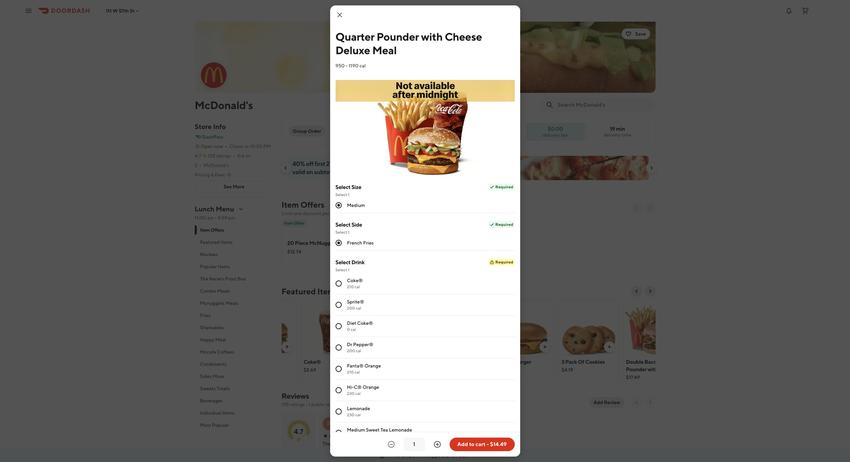 Task type: describe. For each thing, give the bounding box(es) containing it.
most popular
[[200, 423, 229, 429]]

1 for size
[[348, 192, 350, 198]]

close quarter pounder with cheese deluxe meal image
[[336, 11, 344, 19]]

135 ratings •
[[208, 153, 235, 159]]

open
[[201, 144, 213, 149]]

closes
[[229, 144, 244, 149]]

• down sweet
[[366, 434, 368, 439]]

select drink select 1
[[336, 260, 365, 273]]

3 pack of cookies image
[[559, 300, 619, 357]]

mccafe
[[200, 350, 216, 355]]

required for select drink
[[495, 260, 513, 265]]

now
[[214, 144, 223, 149]]

delivery inside 19 min delivery time
[[604, 132, 621, 138]]

cal inside lemonade 230 cal
[[355, 413, 361, 418]]

mccafe coffees button
[[195, 347, 273, 359]]

deluxe for quarter pounder with cheese deluxe meal $14.49
[[387, 367, 404, 373]]

19 min delivery time
[[604, 126, 631, 138]]

$14.49 inside "quarter pounder with cheese deluxe meal $14.49"
[[368, 375, 383, 381]]

fanta® orange 210 cal
[[347, 364, 381, 375]]

19
[[610, 126, 615, 132]]

to inside button
[[469, 442, 474, 448]]

quarter pounder with cheese deluxe meal $14.49
[[368, 359, 420, 381]]

with inside quarter pounder with cheese deluxe meal
[[421, 30, 443, 43]]

&
[[211, 172, 214, 178]]

hi-c® orange 230 cal
[[347, 385, 379, 397]]

$ • mcdonald's
[[195, 163, 229, 168]]

$0.00 delivery fee
[[543, 126, 568, 138]]

quarter for quarter pounder with cheese deluxe meal
[[336, 30, 375, 43]]

frost
[[225, 277, 237, 282]]

item offers limit one discount per order
[[282, 200, 342, 217]]

sweets treats button
[[195, 383, 273, 395]]

1 vertical spatial mcdonald's
[[204, 163, 229, 168]]

2 off from the left
[[375, 161, 382, 168]]

mcdouble image
[[236, 300, 296, 357]]

0
[[347, 328, 350, 333]]

0 horizontal spatial 4.7
[[195, 153, 201, 159]]

0 vertical spatial next button of carousel image
[[649, 166, 654, 171]]

cal inside the dr pepper® 200 cal
[[356, 349, 361, 354]]

6 select from the top
[[336, 268, 347, 273]]

fanta®
[[347, 364, 364, 369]]

offer
[[294, 221, 304, 226]]

1 off from the left
[[306, 161, 314, 168]]

add review
[[594, 401, 620, 406]]

p
[[327, 421, 331, 428]]

featured items inside button
[[200, 240, 233, 245]]

1 previous button of carousel image from the top
[[634, 206, 639, 211]]

meal inside "quarter pounder with cheese deluxe meal $14.49"
[[405, 367, 417, 373]]

0 vertical spatial 135
[[208, 153, 215, 159]]

beverages button
[[195, 395, 273, 408]]

french fries
[[347, 241, 374, 246]]

meal inside double bacon quarter pounder with cheese meal
[[626, 374, 638, 381]]

ratings inside reviews 135 ratings • 1 public review
[[290, 403, 305, 408]]

open now
[[201, 144, 223, 149]]

combo meals button
[[195, 285, 273, 298]]

select drink group
[[336, 259, 515, 463]]

popular items
[[200, 264, 230, 270]]

$2.69
[[304, 368, 316, 373]]

piece
[[295, 240, 308, 247]]

discount
[[303, 211, 321, 217]]

happy meal button
[[195, 334, 273, 347]]

with inside double bacon quarter pounder with cheese meal
[[648, 367, 658, 373]]

cal inside hi-c® orange 230 cal
[[355, 392, 361, 397]]

111 w 57th st button
[[106, 8, 140, 13]]

dashpass
[[202, 134, 223, 140]]

210 inside fanta® orange 210 cal
[[347, 370, 354, 375]]

$4.19
[[562, 368, 573, 373]]

1190
[[349, 63, 359, 69]]

coke® image
[[301, 300, 361, 357]]

featured items button
[[195, 237, 273, 249]]

4:59
[[218, 216, 227, 221]]

2
[[326, 161, 330, 168]]

20 piece mcnuggets $12.74
[[287, 240, 338, 255]]

cheeseburger button
[[494, 300, 555, 385]]

hi-
[[347, 385, 354, 391]]

hot fudge sundae image
[[430, 300, 490, 357]]

mccafe coffees
[[200, 350, 234, 355]]

diet
[[347, 321, 356, 327]]

cal inside coke® 210 cal
[[355, 285, 360, 290]]

pounder for quarter pounder with cheese deluxe meal
[[377, 30, 419, 43]]

popular items button
[[195, 261, 273, 273]]

fries inside "select side" group
[[363, 241, 374, 246]]

• right $ on the top of the page
[[199, 163, 201, 168]]

order inside button
[[308, 129, 321, 134]]

save button
[[622, 29, 650, 39]]

coke® inside diet coke® 0 cal
[[357, 321, 373, 327]]

mi
[[246, 153, 251, 159]]

0 vertical spatial ratings
[[216, 153, 231, 159]]

hot fudge sundae
[[433, 359, 477, 366]]

beverages
[[200, 399, 223, 404]]

items inside heading
[[317, 287, 338, 297]]

mcnuggets meals
[[200, 301, 238, 306]]

items for popular items button
[[218, 264, 230, 270]]

medium for medium sweet tea lemonade
[[347, 428, 365, 433]]

medium sweet tea lemonade
[[347, 428, 412, 433]]

$14.49 inside button
[[490, 442, 507, 448]]

open menu image
[[24, 7, 33, 15]]

pricing & fees
[[195, 172, 225, 178]]

1 add item to cart image from the left
[[284, 345, 290, 350]]

item offer
[[284, 221, 304, 226]]

dr pepper® 200 cal
[[347, 342, 373, 354]]

Item Search search field
[[558, 101, 650, 109]]

valid
[[292, 169, 305, 176]]

select size group
[[336, 184, 515, 213]]

40% off first 2 orders up to $10 off with 40welcome, valid on subtotals $15
[[292, 161, 438, 176]]

public
[[311, 403, 325, 408]]

sweets treats
[[200, 387, 230, 392]]

previous image
[[634, 401, 639, 406]]

1 horizontal spatial lemonade
[[389, 428, 412, 433]]

fries button
[[195, 310, 273, 322]]

pm
[[228, 216, 235, 221]]

quarter inside double bacon quarter pounder with cheese meal
[[661, 359, 680, 366]]

per
[[322, 211, 329, 217]]

$20+
[[459, 453, 472, 459]]

delivery inside $0.00 delivery fee
[[543, 133, 560, 138]]

add item to cart image
[[542, 345, 548, 350]]

double
[[626, 359, 644, 366]]

cheeseburger
[[497, 359, 531, 366]]

store
[[195, 123, 212, 131]]

cal right the 1190
[[360, 63, 366, 69]]

hot fudge sundae button
[[430, 300, 490, 385]]

group
[[293, 129, 307, 134]]

coke® for coke® $2.69
[[304, 359, 321, 366]]

sides more
[[200, 374, 224, 380]]

orange inside fanta® orange 210 cal
[[365, 364, 381, 369]]

• right now
[[225, 144, 227, 149]]

sundae
[[459, 359, 477, 366]]

1 horizontal spatial -
[[346, 63, 348, 69]]

135 inside reviews 135 ratings • 1 public review
[[282, 403, 289, 408]]

decrease quantity by 1 image
[[387, 441, 395, 449]]

1 horizontal spatial order
[[388, 434, 399, 439]]

more for see more
[[233, 184, 244, 190]]

40welcome,
[[396, 161, 438, 168]]

on inside 40% off first 2 orders up to $10 off with 40welcome, valid on subtotals $15
[[306, 169, 313, 176]]

1 vertical spatial -
[[215, 216, 217, 221]]

featured inside button
[[200, 240, 220, 245]]

cheeseburger image
[[494, 300, 554, 357]]

quarter pounder with cheese deluxe meal dialog
[[330, 5, 520, 463]]

box
[[238, 277, 246, 282]]

0 vertical spatial lemonade
[[347, 407, 370, 412]]

pamela d
[[338, 421, 361, 428]]

lunch
[[195, 205, 214, 213]]

with inside 40% off first 2 orders up to $10 off with 40welcome, valid on subtotals $15
[[383, 161, 395, 168]]

select side group
[[336, 222, 515, 251]]

see for see more
[[224, 184, 232, 190]]

fries inside 'button'
[[200, 313, 211, 319]]

pounder inside double bacon quarter pounder with cheese meal
[[626, 367, 647, 373]]

add item to cart image for 3
[[607, 345, 612, 350]]

previous button of carousel image
[[283, 166, 288, 171]]

d
[[357, 421, 361, 428]]

save
[[635, 31, 646, 37]]

fudge
[[443, 359, 458, 366]]

add for add review
[[594, 401, 603, 406]]

pm
[[263, 144, 271, 149]]



Task type: vqa. For each thing, say whether or not it's contained in the screenshot.
the leftmost OFF
yes



Task type: locate. For each thing, give the bounding box(es) containing it.
off left 'first'
[[306, 161, 314, 168]]

condiments button
[[195, 359, 273, 371]]

0 vertical spatial offers
[[301, 200, 324, 210]]

more right sides
[[213, 374, 224, 380]]

lemonade
[[347, 407, 370, 412], [389, 428, 412, 433]]

item for item offers
[[200, 228, 210, 233]]

meals inside button
[[226, 301, 238, 306]]

1 inside select drink select 1
[[348, 268, 350, 273]]

next button of carousel image for 1st previous button of carousel icon from the top
[[647, 206, 653, 211]]

0 vertical spatial 4.7
[[195, 153, 201, 159]]

3 add item to cart image from the left
[[607, 345, 612, 350]]

reviews link
[[282, 392, 309, 401]]

0 vertical spatial on
[[306, 169, 313, 176]]

featured items heading
[[282, 286, 338, 297]]

next button of carousel image
[[649, 166, 654, 171], [647, 206, 653, 211], [647, 289, 653, 295]]

of
[[578, 359, 584, 366]]

1 vertical spatial coke®
[[357, 321, 373, 327]]

item up limit
[[282, 200, 299, 210]]

2 200 from the top
[[347, 349, 355, 354]]

• left public
[[306, 403, 308, 408]]

1 horizontal spatial featured items
[[282, 287, 338, 297]]

select up coke® 210 cal
[[336, 268, 347, 273]]

0 horizontal spatial featured items
[[200, 240, 233, 245]]

200 inside sprite® 200 cal
[[347, 306, 355, 311]]

cookies
[[585, 359, 605, 366]]

order up decrease quantity by 1 icon
[[388, 434, 399, 439]]

0 vertical spatial pounder
[[377, 30, 419, 43]]

1 horizontal spatial ratings
[[290, 403, 305, 408]]

3 select from the top
[[336, 222, 351, 228]]

0 horizontal spatial -
[[215, 216, 217, 221]]

reviews
[[200, 252, 218, 258], [282, 392, 309, 401]]

up
[[349, 161, 356, 168]]

coke® down select drink select 1
[[347, 278, 363, 284]]

items up most popular button
[[222, 411, 234, 416]]

ratings down now
[[216, 153, 231, 159]]

135 down reviews link
[[282, 403, 289, 408]]

cheese inside quarter pounder with cheese deluxe meal
[[445, 30, 482, 43]]

1 200 from the top
[[347, 306, 355, 311]]

20
[[287, 240, 294, 247]]

cart
[[476, 442, 486, 448]]

cheese for quarter pounder with cheese deluxe meal $14.49
[[368, 367, 386, 373]]

1 horizontal spatial reviews
[[282, 392, 309, 401]]

sweet
[[366, 428, 380, 433]]

-
[[346, 63, 348, 69], [215, 216, 217, 221], [487, 442, 489, 448]]

meal inside button
[[215, 338, 226, 343]]

required inside the select drink group
[[495, 260, 513, 265]]

cal down c®
[[355, 392, 361, 397]]

1 vertical spatial see
[[432, 441, 440, 446]]

to left cart
[[469, 442, 474, 448]]

reviews inside reviews 135 ratings • 1 public review
[[282, 392, 309, 401]]

to right up
[[357, 161, 363, 168]]

items up the kerwin frost box
[[218, 264, 230, 270]]

2 vertical spatial pounder
[[626, 367, 647, 373]]

quarter pounder with cheese deluxe meal image
[[365, 300, 425, 357]]

1 horizontal spatial offers
[[301, 200, 324, 210]]

1 vertical spatial 4.7
[[294, 428, 303, 436]]

1 vertical spatial offers
[[211, 228, 224, 233]]

quarter right bacon
[[661, 359, 680, 366]]

11:00 am - 4:59 pm
[[195, 216, 235, 221]]

see for see all
[[432, 441, 440, 446]]

meals inside button
[[217, 289, 230, 294]]

add inside button
[[457, 442, 468, 448]]

• inside reviews 135 ratings • 1 public review
[[306, 403, 308, 408]]

2 select from the top
[[336, 192, 347, 198]]

items for featured items button
[[221, 240, 233, 245]]

0 horizontal spatial more
[[213, 374, 224, 380]]

meals down the kerwin frost box
[[217, 289, 230, 294]]

stars
[[298, 449, 307, 454]]

$14.49 up hi-c® orange 230 cal
[[368, 375, 383, 381]]

1 medium from the top
[[347, 203, 365, 208]]

fries up shareables
[[200, 313, 211, 319]]

fees
[[215, 172, 225, 178]]

select left drink
[[336, 260, 351, 266]]

pepper®
[[353, 342, 373, 348]]

0 vertical spatial reviews
[[200, 252, 218, 258]]

see
[[224, 184, 232, 190], [432, 441, 440, 446]]

1 vertical spatial order
[[388, 434, 399, 439]]

coffees
[[217, 350, 234, 355]]

0 horizontal spatial lemonade
[[347, 407, 370, 412]]

offers up "discount"
[[301, 200, 324, 210]]

quarter down pepper® at the left of the page
[[368, 359, 387, 366]]

reviews for reviews 135 ratings • 1 public review
[[282, 392, 309, 401]]

cal down pepper® at the left of the page
[[356, 349, 361, 354]]

0 vertical spatial featured
[[200, 240, 220, 245]]

950 - 1190 cal
[[336, 63, 366, 69]]

- right am
[[215, 216, 217, 221]]

lemonade up d
[[347, 407, 370, 412]]

combo
[[200, 289, 216, 294]]

1
[[348, 192, 350, 198], [348, 230, 350, 235], [348, 268, 350, 273], [309, 403, 310, 408]]

select up medium radio
[[336, 192, 347, 198]]

with inside "quarter pounder with cheese deluxe meal $14.49"
[[410, 359, 420, 366]]

cal
[[360, 63, 366, 69], [355, 285, 360, 290], [356, 306, 361, 311], [351, 328, 356, 333], [356, 349, 361, 354], [355, 370, 360, 375], [355, 392, 361, 397], [355, 413, 361, 418]]

items for individual items button
[[222, 411, 234, 416]]

coke® right diet
[[357, 321, 373, 327]]

1 inside select size select 1
[[348, 192, 350, 198]]

0 horizontal spatial $14.49
[[368, 375, 383, 381]]

0 horizontal spatial fries
[[200, 313, 211, 319]]

1 vertical spatial featured
[[282, 287, 316, 297]]

quarter pounder with cheese deluxe meal
[[336, 30, 482, 57]]

required inside "select side" group
[[495, 222, 513, 227]]

medium inside the select drink group
[[347, 428, 365, 433]]

cal inside fanta® orange 210 cal
[[355, 370, 360, 375]]

diet coke® 0 cal
[[347, 321, 373, 333]]

more for sides more
[[213, 374, 224, 380]]

combo meals
[[200, 289, 230, 294]]

1 vertical spatial item
[[284, 221, 293, 226]]

1 down $15
[[348, 192, 350, 198]]

more up the menu
[[233, 184, 244, 190]]

1 vertical spatial 230
[[347, 413, 355, 418]]

c®
[[354, 385, 362, 391]]

on left $20+
[[451, 453, 457, 459]]

1 select from the top
[[336, 184, 351, 191]]

1 210 from the top
[[347, 285, 354, 290]]

meals for mcnuggets meals
[[226, 301, 238, 306]]

0 vertical spatial $14.49
[[368, 375, 383, 381]]

popular down individual items
[[212, 423, 229, 429]]

230 inside lemonade 230 cal
[[347, 413, 355, 418]]

review
[[604, 401, 620, 406]]

1 vertical spatial required
[[495, 222, 513, 227]]

of
[[291, 449, 294, 454]]

increase quantity by 1 image
[[433, 441, 441, 449]]

0 horizontal spatial add item to cart image
[[284, 345, 290, 350]]

1 vertical spatial ratings
[[290, 403, 305, 408]]

item for item offers limit one discount per order
[[282, 200, 299, 210]]

required for select size
[[495, 185, 513, 190]]

add for add to cart - $14.49
[[457, 442, 468, 448]]

2 230 from the top
[[347, 413, 355, 418]]

item offers heading
[[282, 200, 324, 210]]

add item to cart image
[[284, 345, 290, 350], [349, 345, 354, 350], [607, 345, 612, 350]]

am
[[207, 216, 214, 221]]

item for item offer
[[284, 221, 293, 226]]

meal inside quarter pounder with cheese deluxe meal
[[372, 44, 397, 57]]

dr
[[347, 342, 352, 348]]

- right cart
[[487, 442, 489, 448]]

$15
[[340, 169, 349, 176]]

0 horizontal spatial to
[[357, 161, 363, 168]]

medium for medium
[[347, 203, 365, 208]]

pricing
[[195, 172, 210, 178]]

$14.49 right cart
[[490, 442, 507, 448]]

orange right fanta®
[[365, 364, 381, 369]]

free 20pc mcnuggetsⓡ on $20+
[[390, 453, 472, 459]]

off right '$10' on the top left of page
[[375, 161, 382, 168]]

210 inside coke® 210 cal
[[347, 285, 354, 290]]

0 vertical spatial meals
[[217, 289, 230, 294]]

size
[[352, 184, 361, 191]]

1 vertical spatial reviews
[[282, 392, 309, 401]]

lemonade 230 cal
[[347, 407, 370, 418]]

deluxe inside "quarter pounder with cheese deluxe meal $14.49"
[[387, 367, 404, 373]]

200 down sprite®
[[347, 306, 355, 311]]

delivery left time
[[604, 132, 621, 138]]

cheese
[[445, 30, 482, 43], [368, 367, 386, 373], [659, 367, 677, 373]]

double bacon quarter pounder with cheese meal
[[626, 359, 680, 381]]

notification bell image
[[785, 7, 793, 15]]

1 for side
[[348, 230, 350, 235]]

2 horizontal spatial -
[[487, 442, 489, 448]]

next image
[[647, 401, 653, 406]]

1 inside select side select 1
[[348, 230, 350, 235]]

French Fries radio
[[336, 240, 342, 246]]

1 vertical spatial add
[[457, 442, 468, 448]]

select left size
[[336, 184, 351, 191]]

pounder inside quarter pounder with cheese deluxe meal
[[377, 30, 419, 43]]

4 select from the top
[[336, 230, 347, 235]]

required inside select size group
[[495, 185, 513, 190]]

0 vertical spatial mcdonald's
[[195, 99, 253, 112]]

next button of carousel image for 1st previous button of carousel icon from the bottom of the page
[[647, 289, 653, 295]]

select down order
[[336, 222, 351, 228]]

0 horizontal spatial off
[[306, 161, 314, 168]]

0 vertical spatial orange
[[365, 364, 381, 369]]

1 horizontal spatial add
[[594, 401, 603, 406]]

• closes at 10:30 pm
[[225, 144, 271, 149]]

4.7 up $ on the top of the page
[[195, 153, 201, 159]]

order right group
[[308, 129, 321, 134]]

treats
[[217, 387, 230, 392]]

0 horizontal spatial featured
[[200, 240, 220, 245]]

1 horizontal spatial more
[[233, 184, 244, 190]]

1 vertical spatial fries
[[200, 313, 211, 319]]

select up french fries radio
[[336, 230, 347, 235]]

cal inside diet coke® 0 cal
[[351, 328, 356, 333]]

orange inside hi-c® orange 230 cal
[[363, 385, 379, 391]]

2 delivery from the left
[[543, 133, 560, 138]]

item inside item offers limit one discount per order
[[282, 200, 299, 210]]

2 add item to cart image from the left
[[349, 345, 354, 350]]

mcdonald's up info
[[195, 99, 253, 112]]

1 required from the top
[[495, 185, 513, 190]]

2 medium from the top
[[347, 428, 365, 433]]

pounder inside "quarter pounder with cheese deluxe meal $14.49"
[[388, 359, 409, 366]]

fee
[[561, 133, 568, 138]]

1 vertical spatial medium
[[347, 428, 365, 433]]

store info
[[195, 123, 226, 131]]

add item to cart image for coke®
[[349, 345, 354, 350]]

item down 11:00
[[200, 228, 210, 233]]

1 vertical spatial more
[[213, 374, 224, 380]]

fries right the french
[[363, 241, 374, 246]]

- right 950
[[346, 63, 348, 69]]

0 horizontal spatial ratings
[[216, 153, 231, 159]]

1 horizontal spatial deluxe
[[387, 367, 404, 373]]

0 horizontal spatial cheese
[[368, 367, 386, 373]]

add inside 'button'
[[594, 401, 603, 406]]

item down limit
[[284, 221, 293, 226]]

1 vertical spatial deluxe
[[387, 367, 404, 373]]

sides more button
[[195, 371, 273, 383]]

deluxe up the 1190
[[336, 44, 370, 57]]

• left 0.6
[[233, 153, 235, 159]]

57th
[[119, 8, 129, 13]]

previous button of carousel image
[[634, 206, 639, 211], [634, 289, 639, 295]]

offers for item offers
[[211, 228, 224, 233]]

mcdonald's up pricing & fees button
[[204, 163, 229, 168]]

pounder for quarter pounder with cheese deluxe meal $14.49
[[388, 359, 409, 366]]

1 horizontal spatial to
[[469, 442, 474, 448]]

1 inside reviews 135 ratings • 1 public review
[[309, 403, 310, 408]]

230 down hi-
[[347, 392, 355, 397]]

delivery down the $0.00
[[543, 133, 560, 138]]

coke® for coke® 210 cal
[[347, 278, 363, 284]]

deluxe for quarter pounder with cheese deluxe meal
[[336, 44, 370, 57]]

0 vertical spatial 230
[[347, 392, 355, 397]]

cheese for quarter pounder with cheese deluxe meal
[[445, 30, 482, 43]]

offers for item offers limit one discount per order
[[301, 200, 324, 210]]

0.6
[[237, 153, 245, 159]]

230 up pamela d
[[347, 413, 355, 418]]

quarter for quarter pounder with cheese deluxe meal $14.49
[[368, 359, 387, 366]]

2 vertical spatial next button of carousel image
[[647, 289, 653, 295]]

1 vertical spatial meals
[[226, 301, 238, 306]]

$10
[[364, 161, 374, 168]]

•
[[225, 144, 227, 149], [233, 153, 235, 159], [199, 163, 201, 168], [306, 403, 308, 408], [366, 434, 368, 439]]

0 vertical spatial add
[[594, 401, 603, 406]]

order
[[308, 129, 321, 134], [388, 434, 399, 439]]

2 vertical spatial item
[[200, 228, 210, 233]]

offers inside item offers limit one discount per order
[[301, 200, 324, 210]]

1 horizontal spatial add item to cart image
[[349, 345, 354, 350]]

200 down dr
[[347, 349, 355, 354]]

2 210 from the top
[[347, 370, 354, 375]]

230
[[347, 392, 355, 397], [347, 413, 355, 418]]

1 horizontal spatial featured
[[282, 287, 316, 297]]

2 horizontal spatial add item to cart image
[[607, 345, 612, 350]]

reviews down $2.69
[[282, 392, 309, 401]]

1 horizontal spatial delivery
[[604, 132, 621, 138]]

3
[[562, 359, 565, 366]]

medium down select size select 1
[[347, 203, 365, 208]]

sprite®
[[347, 300, 364, 305]]

deluxe inside quarter pounder with cheese deluxe meal
[[336, 44, 370, 57]]

• doordash order
[[366, 434, 399, 439]]

0 vertical spatial fries
[[363, 241, 374, 246]]

0 vertical spatial more
[[233, 184, 244, 190]]

3 required from the top
[[495, 260, 513, 265]]

the kerwin frost box button
[[195, 273, 273, 285]]

1 230 from the top
[[347, 392, 355, 397]]

1 vertical spatial on
[[451, 453, 457, 459]]

lemonade right the tea
[[389, 428, 412, 433]]

1 vertical spatial $14.49
[[490, 442, 507, 448]]

quarter inside quarter pounder with cheese deluxe meal
[[336, 30, 375, 43]]

cal right 0
[[351, 328, 356, 333]]

$17.49
[[626, 375, 640, 381]]

items up "reviews" button
[[221, 240, 233, 245]]

offers down 11:00 am - 4:59 pm
[[211, 228, 224, 233]]

sweets
[[200, 387, 216, 392]]

0 horizontal spatial deluxe
[[336, 44, 370, 57]]

$14.49
[[368, 375, 383, 381], [490, 442, 507, 448]]

cal up d
[[355, 413, 361, 418]]

add up $20+
[[457, 442, 468, 448]]

coke® $2.69
[[304, 359, 321, 373]]

2 required from the top
[[495, 222, 513, 227]]

info
[[213, 123, 226, 131]]

0 horizontal spatial order
[[308, 129, 321, 134]]

0 horizontal spatial delivery
[[543, 133, 560, 138]]

0 horizontal spatial reviews
[[200, 252, 218, 258]]

the kerwin frost box
[[200, 277, 246, 282]]

w
[[113, 8, 118, 13]]

1 vertical spatial popular
[[212, 423, 229, 429]]

see down fees
[[224, 184, 232, 190]]

4.7 up of 5 stars at the bottom left of page
[[294, 428, 303, 436]]

950
[[336, 63, 345, 69]]

1 vertical spatial pounder
[[388, 359, 409, 366]]

1 horizontal spatial fries
[[363, 241, 374, 246]]

medium up 11/11/23
[[347, 428, 365, 433]]

1 vertical spatial 210
[[347, 370, 354, 375]]

0 vertical spatial 200
[[347, 306, 355, 311]]

None radio
[[336, 281, 342, 287], [336, 302, 342, 309], [336, 345, 342, 351], [336, 367, 342, 373], [336, 388, 342, 394], [336, 281, 342, 287], [336, 302, 342, 309], [336, 345, 342, 351], [336, 367, 342, 373], [336, 388, 342, 394]]

group order button
[[289, 126, 325, 137]]

- inside button
[[487, 442, 489, 448]]

meals for combo meals
[[217, 289, 230, 294]]

1 vertical spatial 135
[[282, 403, 289, 408]]

0 vertical spatial featured items
[[200, 240, 233, 245]]

quarter down close quarter pounder with cheese deluxe meal 'icon'
[[336, 30, 375, 43]]

Medium radio
[[336, 203, 342, 209]]

1 delivery from the left
[[604, 132, 621, 138]]

ratings down reviews link
[[290, 403, 305, 408]]

select
[[336, 184, 351, 191], [336, 192, 347, 198], [336, 222, 351, 228], [336, 230, 347, 235], [336, 260, 351, 266], [336, 268, 347, 273]]

required for select side
[[495, 222, 513, 227]]

featured inside heading
[[282, 287, 316, 297]]

subtotals
[[314, 169, 339, 176]]

0 items, open order cart image
[[801, 7, 809, 15]]

0 horizontal spatial add
[[457, 442, 468, 448]]

see left all
[[432, 441, 440, 446]]

111
[[106, 8, 112, 13]]

medium
[[347, 203, 365, 208], [347, 428, 365, 433]]

reviews inside button
[[200, 252, 218, 258]]

orange right c®
[[363, 385, 379, 391]]

1 up coke® 210 cal
[[348, 268, 350, 273]]

0 vertical spatial item
[[282, 200, 299, 210]]

cal up sprite®
[[355, 285, 360, 290]]

2 previous button of carousel image from the top
[[634, 289, 639, 295]]

2 vertical spatial required
[[495, 260, 513, 265]]

mcnuggetsⓡ
[[416, 453, 450, 459]]

items
[[221, 240, 233, 245], [218, 264, 230, 270], [317, 287, 338, 297], [222, 411, 234, 416]]

1 vertical spatial next button of carousel image
[[647, 206, 653, 211]]

230 inside hi-c® orange 230 cal
[[347, 392, 355, 397]]

1 horizontal spatial see
[[432, 441, 440, 446]]

1 left public
[[309, 403, 310, 408]]

individual items
[[200, 411, 234, 416]]

items left coke® 210 cal
[[317, 287, 338, 297]]

double bacon quarter pounder with cheese meal image
[[623, 300, 683, 357]]

0 vertical spatial previous button of carousel image
[[634, 206, 639, 211]]

to inside 40% off first 2 orders up to $10 off with 40welcome, valid on subtotals $15
[[357, 161, 363, 168]]

0 horizontal spatial offers
[[211, 228, 224, 233]]

5 select from the top
[[336, 260, 351, 266]]

1 up the french
[[348, 230, 350, 235]]

cal down fanta®
[[355, 370, 360, 375]]

mcdonald's image
[[195, 22, 656, 93], [201, 62, 227, 88]]

see inside button
[[224, 184, 232, 190]]

popular up the
[[200, 264, 217, 270]]

st
[[130, 8, 135, 13]]

40%
[[292, 161, 305, 168]]

quarter inside "quarter pounder with cheese deluxe meal $14.49"
[[368, 359, 387, 366]]

meals down combo meals button
[[226, 301, 238, 306]]

1 vertical spatial featured items
[[282, 287, 338, 297]]

cheese inside "quarter pounder with cheese deluxe meal $14.49"
[[368, 367, 386, 373]]

medium inside select size group
[[347, 203, 365, 208]]

2 vertical spatial coke®
[[304, 359, 321, 366]]

0 vertical spatial order
[[308, 129, 321, 134]]

item
[[282, 200, 299, 210], [284, 221, 293, 226], [200, 228, 210, 233]]

0 vertical spatial popular
[[200, 264, 217, 270]]

210 down fanta®
[[347, 370, 354, 375]]

add to cart - $14.49 button
[[450, 439, 515, 452]]

1 vertical spatial lemonade
[[389, 428, 412, 433]]

210 up sprite®
[[347, 285, 354, 290]]

cal down sprite®
[[356, 306, 361, 311]]

1 horizontal spatial 4.7
[[294, 428, 303, 436]]

1 horizontal spatial $14.49
[[490, 442, 507, 448]]

mcdonald's
[[195, 99, 253, 112], [204, 163, 229, 168]]

0 vertical spatial deluxe
[[336, 44, 370, 57]]

cal inside sprite® 200 cal
[[356, 306, 361, 311]]

pounder
[[377, 30, 419, 43], [388, 359, 409, 366], [626, 367, 647, 373]]

group order
[[293, 129, 321, 134]]

$
[[195, 163, 197, 168]]

None radio
[[336, 324, 342, 330], [336, 409, 342, 415], [336, 324, 342, 330], [336, 409, 342, 415]]

cheese inside double bacon quarter pounder with cheese meal
[[659, 367, 677, 373]]

add left 'review'
[[594, 401, 603, 406]]

coke® up $2.69
[[304, 359, 321, 366]]

4.7
[[195, 153, 201, 159], [294, 428, 303, 436]]

200 inside the dr pepper® 200 cal
[[347, 349, 355, 354]]

135 up the $ • mcdonald's
[[208, 153, 215, 159]]

Current quantity is 1 number field
[[407, 442, 421, 449]]

reviews for reviews
[[200, 252, 218, 258]]

reviews up popular items
[[200, 252, 218, 258]]

deluxe right fanta® orange 210 cal
[[387, 367, 404, 373]]

0 vertical spatial -
[[346, 63, 348, 69]]

1 horizontal spatial on
[[451, 453, 457, 459]]

on right valid at the left
[[306, 169, 313, 176]]

review
[[326, 403, 340, 408]]

0 vertical spatial required
[[495, 185, 513, 190]]

1 for drink
[[348, 268, 350, 273]]

1 horizontal spatial 135
[[282, 403, 289, 408]]

0 vertical spatial see
[[224, 184, 232, 190]]



